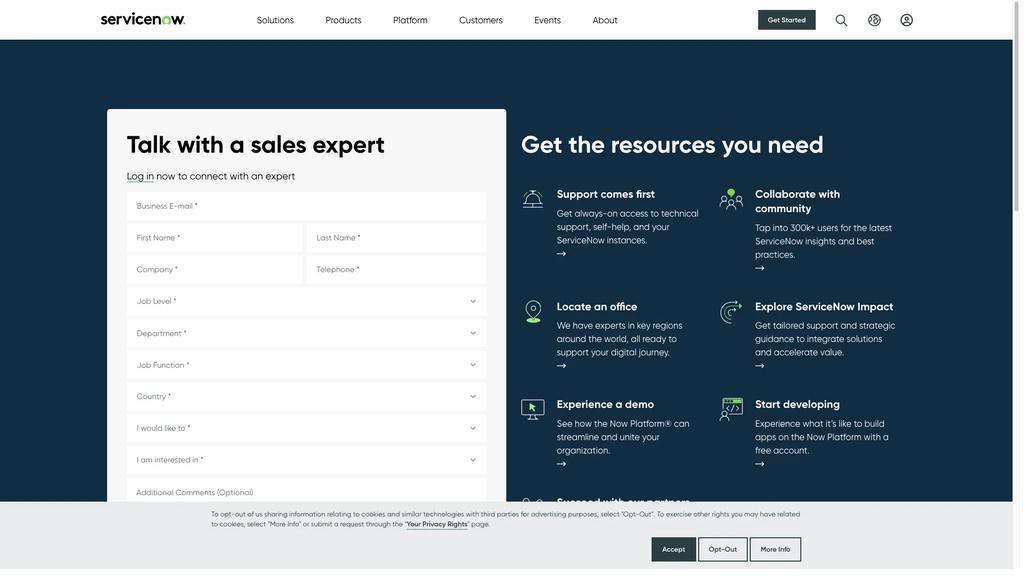 Task type: describe. For each thing, give the bounding box(es) containing it.
what
[[803, 419, 824, 429]]

info"
[[288, 520, 301, 528]]

resources
[[611, 130, 716, 159]]

with right connect
[[230, 170, 249, 182]]

information
[[289, 510, 326, 518]]

and inside see how the now platform® can streamline and unite your organization.
[[602, 432, 618, 442]]

more info button
[[750, 538, 802, 562]]

opt-
[[220, 510, 235, 518]]

more
[[761, 545, 777, 554]]

2 to from the left
[[657, 510, 665, 518]]

experience for experience what it's like to build apps on the now platform with a free account.
[[756, 419, 801, 429]]

and inside tap into 300k+ users for the latest servicenow insights and best practices.
[[839, 236, 855, 246]]

support
[[557, 188, 598, 201]]

explore servicenow impact
[[756, 300, 894, 313]]

customers button
[[460, 13, 503, 27]]

key
[[637, 321, 651, 331]]

advertising
[[531, 510, 567, 518]]

cookies
[[362, 510, 386, 518]]

business
[[619, 517, 654, 527]]

journey.
[[639, 347, 670, 358]]

we have experts in key regions around the world, all ready to support your digital journey.
[[557, 321, 683, 358]]

free
[[756, 445, 772, 456]]

support inside we have experts in key regions around the world, all ready to support your digital journey.
[[557, 347, 589, 358]]

technologies
[[424, 510, 464, 518]]

First Name text field
[[127, 224, 303, 252]]

first
[[636, 188, 655, 201]]

related
[[778, 510, 801, 518]]

parties
[[497, 510, 519, 518]]

events button
[[535, 13, 561, 27]]

drive
[[557, 543, 577, 554]]

and down guidance
[[756, 347, 772, 358]]

Business E-mail text field
[[127, 193, 487, 220]]

the inside we have experts in key regions around the world, all ready to support your digital journey.
[[589, 334, 602, 344]]

support,
[[557, 222, 591, 232]]

we
[[557, 321, 571, 331]]

whatever your business challenge, our ecosystem of partners will help drive results.
[[557, 517, 698, 554]]

get for get tailored support and strategic guidance to integrate solutions and accelerate value.
[[756, 321, 771, 331]]

about
[[593, 15, 618, 25]]

0 vertical spatial you
[[722, 130, 762, 159]]

purposes,
[[568, 510, 599, 518]]

results.
[[579, 543, 607, 554]]

to left the cookies, on the bottom left of page
[[211, 520, 218, 528]]

more info
[[761, 545, 791, 554]]

like
[[839, 419, 852, 429]]

with inside experience what it's like to build apps on the now platform with a free account.
[[864, 432, 881, 442]]

customers
[[460, 15, 503, 25]]

0 vertical spatial in
[[146, 170, 154, 182]]

around
[[557, 334, 586, 344]]

solutions
[[257, 15, 294, 25]]

to inside we have experts in key regions around the world, all ready to support your digital journey.
[[669, 334, 677, 344]]

opt-out button
[[698, 538, 748, 562]]

of inside to opt-out of us sharing information relating to cookies and similar technologies with third parties for advertising purposes, select "opt-out".  to exercise other rights you may have related to cookies, select "more info" or submit a request through the "
[[248, 510, 254, 518]]

servicenow inside tap into 300k+ users for the latest servicenow insights and best practices.
[[756, 236, 804, 246]]

will
[[665, 530, 678, 541]]

technical
[[662, 208, 699, 219]]

submit
[[311, 520, 333, 528]]

Telephone telephone field
[[307, 256, 487, 284]]

to right now
[[178, 170, 187, 182]]

get the resources you need
[[521, 130, 824, 159]]

get started link
[[758, 10, 816, 30]]

servicenow inside get always-on access to technical support, self-help, and your servicenow instances.
[[557, 235, 605, 246]]

experience a demo
[[557, 398, 654, 411]]

sharing
[[264, 510, 288, 518]]

1 horizontal spatial expert
[[313, 130, 385, 159]]

experience what it's like to build apps on the now platform with a free account.
[[756, 419, 889, 456]]

log
[[127, 170, 144, 182]]

support comes first
[[557, 188, 655, 201]]

succeed with our partners
[[557, 496, 690, 509]]

with inside collaborate with community
[[819, 188, 841, 201]]

experts
[[596, 321, 626, 331]]

opt-
[[709, 545, 725, 554]]

support inside get tailored support and strategic guidance to integrate solutions and accelerate value.
[[807, 321, 839, 331]]

about button
[[593, 13, 618, 27]]

rights
[[448, 520, 468, 529]]

have inside we have experts in key regions around the world, all ready to support your digital journey.
[[573, 321, 593, 331]]

digital
[[611, 347, 637, 358]]

out
[[725, 545, 737, 554]]

instances.
[[607, 235, 648, 246]]

1 horizontal spatial an
[[594, 300, 608, 313]]

1 horizontal spatial select
[[601, 510, 620, 518]]

unite
[[620, 432, 640, 442]]

now
[[157, 170, 175, 182]]

a left demo
[[616, 398, 623, 411]]

have inside to opt-out of us sharing information relating to cookies and similar technologies with third parties for advertising purposes, select "opt-out".  to exercise other rights you may have related to cookies, select "more info" or submit a request through the "
[[760, 510, 776, 518]]

now inside experience what it's like to build apps on the now platform with a free account.
[[807, 432, 826, 442]]

start
[[756, 398, 781, 411]]

solutions
[[847, 334, 883, 344]]

streamline
[[557, 432, 599, 442]]

your privacy rights link
[[407, 519, 468, 530]]

value.
[[821, 347, 845, 358]]

locate an office
[[557, 300, 638, 313]]

go to servicenow account image
[[901, 14, 913, 26]]

see how the now platform® can streamline and unite your organization.
[[557, 419, 690, 456]]

community
[[756, 202, 812, 215]]

succeed
[[557, 496, 601, 509]]

to inside get always-on access to technical support, self-help, and your servicenow instances.
[[651, 208, 659, 219]]

to inside get tailored support and strategic guidance to integrate solutions and accelerate value.
[[797, 334, 805, 344]]

"opt-
[[622, 510, 640, 518]]

your
[[407, 520, 421, 529]]

help
[[680, 530, 698, 541]]

your inside whatever your business challenge, our ecosystem of partners will help drive results.
[[599, 517, 617, 527]]

sales
[[251, 130, 307, 159]]

and up solutions
[[841, 321, 857, 331]]

on inside get always-on access to technical support, self-help, and your servicenow instances.
[[608, 208, 618, 219]]

the inside experience what it's like to build apps on the now platform with a free account.
[[792, 432, 805, 442]]

request
[[340, 520, 364, 528]]

impact
[[858, 300, 894, 313]]

it's
[[826, 419, 837, 429]]

developing
[[784, 398, 840, 411]]

get for get started
[[768, 15, 780, 24]]

connect
[[190, 170, 227, 182]]

Company text field
[[127, 256, 303, 284]]



Task type: locate. For each thing, give the bounding box(es) containing it.
select down us
[[247, 520, 266, 528]]

strategic
[[860, 321, 896, 331]]

servicenow down the into
[[756, 236, 804, 246]]

office
[[610, 300, 638, 313]]

0 horizontal spatial our
[[557, 530, 570, 541]]

an
[[251, 170, 263, 182], [594, 300, 608, 313]]

can
[[674, 419, 690, 429]]

your inside see how the now platform® can streamline and unite your organization.
[[642, 432, 660, 442]]

the inside see how the now platform® can streamline and unite your organization.
[[594, 419, 608, 429]]

info
[[779, 545, 791, 554]]

1 horizontal spatial to
[[657, 510, 665, 518]]

1 horizontal spatial in
[[628, 321, 635, 331]]

and left best
[[839, 236, 855, 246]]

our inside whatever your business challenge, our ecosystem of partners will help drive results.
[[557, 530, 570, 541]]

have up around on the bottom right
[[573, 321, 593, 331]]

of inside whatever your business challenge, our ecosystem of partners will help drive results.
[[618, 530, 626, 541]]

1 vertical spatial have
[[760, 510, 776, 518]]

0 horizontal spatial of
[[248, 510, 254, 518]]

accept
[[663, 545, 686, 554]]

to right out".
[[657, 510, 665, 518]]

opt-out
[[709, 545, 737, 554]]

and inside get always-on access to technical support, self-help, and your servicenow instances.
[[634, 222, 650, 232]]

to right like
[[854, 419, 863, 429]]

get inside get tailored support and strategic guidance to integrate solutions and accelerate value.
[[756, 321, 771, 331]]

a down relating
[[334, 520, 339, 528]]

0 horizontal spatial on
[[608, 208, 618, 219]]

" inside your privacy rights " page.
[[468, 520, 470, 528]]

apps
[[756, 432, 777, 442]]

1 vertical spatial support
[[557, 347, 589, 358]]

explore
[[756, 300, 793, 313]]

1 vertical spatial on
[[779, 432, 789, 442]]

log in now to connect with an expert
[[127, 170, 295, 182]]

regions
[[653, 321, 683, 331]]

1 vertical spatial for
[[521, 510, 529, 518]]

0 horizontal spatial expert
[[266, 170, 295, 182]]

1 horizontal spatial experience
[[756, 419, 801, 429]]

the inside tap into 300k+ users for the latest servicenow insights and best practices.
[[854, 223, 868, 233]]

0 vertical spatial experience
[[557, 398, 613, 411]]

None text field
[[127, 479, 487, 527]]

0 vertical spatial partners
[[647, 496, 690, 509]]

1 vertical spatial experience
[[756, 419, 801, 429]]

our up "opt-
[[628, 496, 644, 509]]

always-
[[575, 208, 608, 219]]

get for get always-on access to technical support, self-help, and your servicenow instances.
[[557, 208, 573, 219]]

partners inside whatever your business challenge, our ecosystem of partners will help drive results.
[[628, 530, 663, 541]]

0 vertical spatial for
[[841, 223, 852, 233]]

now up unite
[[610, 419, 628, 429]]

and
[[634, 222, 650, 232], [839, 236, 855, 246], [841, 321, 857, 331], [756, 347, 772, 358], [602, 432, 618, 442], [387, 510, 400, 518]]

for right the users at the top of page
[[841, 223, 852, 233]]

0 horizontal spatial select
[[247, 520, 266, 528]]

with down build at right
[[864, 432, 881, 442]]

0 vertical spatial platform
[[394, 15, 428, 25]]

experience for experience a demo
[[557, 398, 613, 411]]

1 horizontal spatial on
[[779, 432, 789, 442]]

1 vertical spatial select
[[247, 520, 266, 528]]

accelerate
[[774, 347, 818, 358]]

servicenow up get tailored support and strategic guidance to integrate solutions and accelerate value.
[[796, 300, 855, 313]]

0 vertical spatial an
[[251, 170, 263, 182]]

in right log
[[146, 170, 154, 182]]

tap into 300k+ users for the latest servicenow insights and best practices.
[[756, 223, 893, 260]]

the
[[569, 130, 605, 159], [854, 223, 868, 233], [589, 334, 602, 344], [594, 419, 608, 429], [792, 432, 805, 442], [393, 520, 403, 528]]

with inside to opt-out of us sharing information relating to cookies and similar technologies with third parties for advertising purposes, select "opt-out".  to exercise other rights you may have related to cookies, select "more info" or submit a request through the "
[[466, 510, 479, 518]]

1 vertical spatial of
[[618, 530, 626, 541]]

"more
[[268, 520, 286, 528]]

to inside experience what it's like to build apps on the now platform with a free account.
[[854, 419, 863, 429]]

0 horizontal spatial experience
[[557, 398, 613, 411]]

0 horizontal spatial for
[[521, 510, 529, 518]]

300k+
[[791, 223, 816, 233]]

with up "opt-
[[603, 496, 625, 509]]

1 horizontal spatial support
[[807, 321, 839, 331]]

1 horizontal spatial now
[[807, 432, 826, 442]]

insights
[[806, 236, 836, 246]]

on up help,
[[608, 208, 618, 219]]

out".
[[640, 510, 656, 518]]

other
[[694, 510, 711, 518]]

select down succeed with our partners
[[601, 510, 620, 518]]

1 horizontal spatial of
[[618, 530, 626, 541]]

log in link
[[127, 170, 154, 183]]

1 vertical spatial expert
[[266, 170, 295, 182]]

2 " from the left
[[468, 520, 470, 528]]

products
[[326, 15, 362, 25]]

in inside we have experts in key regions around the world, all ready to support your digital journey.
[[628, 321, 635, 331]]

servicenow
[[557, 235, 605, 246], [756, 236, 804, 246], [796, 300, 855, 313]]

get inside get always-on access to technical support, self-help, and your servicenow instances.
[[557, 208, 573, 219]]

partners down business on the bottom right of the page
[[628, 530, 663, 541]]

and left the similar
[[387, 510, 400, 518]]

locate
[[557, 300, 592, 313]]

may
[[745, 510, 759, 518]]

an up the experts
[[594, 300, 608, 313]]

a up log in now to connect with an expert
[[230, 130, 245, 159]]

collaborate
[[756, 188, 816, 201]]

0 vertical spatial have
[[573, 321, 593, 331]]

and left unite
[[602, 432, 618, 442]]

0 vertical spatial select
[[601, 510, 620, 518]]

1 vertical spatial partners
[[628, 530, 663, 541]]

to down regions at right bottom
[[669, 334, 677, 344]]

demo
[[625, 398, 654, 411]]

for right parties
[[521, 510, 529, 518]]

users
[[818, 223, 839, 233]]

1 horizontal spatial have
[[760, 510, 776, 518]]

0 horizontal spatial now
[[610, 419, 628, 429]]

to left opt-
[[211, 510, 219, 518]]

with up the users at the top of page
[[819, 188, 841, 201]]

for inside to opt-out of us sharing information relating to cookies and similar technologies with third parties for advertising purposes, select "opt-out".  to exercise other rights you may have related to cookies, select "more info" or submit a request through the "
[[521, 510, 529, 518]]

integrate
[[808, 334, 845, 344]]

similar
[[402, 510, 422, 518]]

all
[[631, 334, 641, 344]]

need
[[768, 130, 824, 159]]

now inside see how the now platform® can streamline and unite your organization.
[[610, 419, 628, 429]]

to right access
[[651, 208, 659, 219]]

a down build at right
[[884, 432, 889, 442]]

your up ecosystem
[[599, 517, 617, 527]]

get for get the resources you need
[[521, 130, 563, 159]]

page.
[[472, 520, 490, 528]]

your down world,
[[591, 347, 609, 358]]

1 horizontal spatial "
[[468, 520, 470, 528]]

talk with a sales expert
[[127, 130, 385, 159]]

0 horizontal spatial to
[[211, 510, 219, 518]]

experience inside experience what it's like to build apps on the now platform with a free account.
[[756, 419, 801, 429]]

0 horizontal spatial in
[[146, 170, 154, 182]]

our
[[628, 496, 644, 509], [557, 530, 570, 541]]

" down the similar
[[405, 520, 407, 528]]

0 vertical spatial now
[[610, 419, 628, 429]]

experience
[[557, 398, 613, 411], [756, 419, 801, 429]]

1 vertical spatial our
[[557, 530, 570, 541]]

you inside to opt-out of us sharing information relating to cookies and similar technologies with third parties for advertising purposes, select "opt-out".  to exercise other rights you may have related to cookies, select "more info" or submit a request through the "
[[732, 510, 743, 518]]

0 vertical spatial on
[[608, 208, 618, 219]]

of down business on the bottom right of the page
[[618, 530, 626, 541]]

platform inside experience what it's like to build apps on the now platform with a free account.
[[828, 432, 862, 442]]

platform button
[[394, 13, 428, 27]]

in left key
[[628, 321, 635, 331]]

relating
[[327, 510, 352, 518]]

with up connect
[[177, 130, 224, 159]]

your inside get always-on access to technical support, self-help, and your servicenow instances.
[[652, 222, 670, 232]]

support up integrate
[[807, 321, 839, 331]]

"
[[405, 520, 407, 528], [468, 520, 470, 528]]

world,
[[604, 334, 629, 344]]

best
[[857, 236, 875, 246]]

get started
[[768, 15, 806, 24]]

0 horizontal spatial support
[[557, 347, 589, 358]]

" inside to opt-out of us sharing information relating to cookies and similar technologies with third parties for advertising purposes, select "opt-out".  to exercise other rights you may have related to cookies, select "more info" or submit a request through the "
[[405, 520, 407, 528]]

challenge,
[[656, 517, 698, 527]]

servicenow down support,
[[557, 235, 605, 246]]

1 vertical spatial platform
[[828, 432, 862, 442]]

organization.
[[557, 445, 611, 456]]

your privacy rights " page.
[[407, 520, 490, 529]]

1 " from the left
[[405, 520, 407, 528]]

on up account.
[[779, 432, 789, 442]]

accept button
[[652, 538, 697, 562]]

now down what
[[807, 432, 826, 442]]

0 horizontal spatial have
[[573, 321, 593, 331]]

through
[[366, 520, 391, 528]]

0 vertical spatial expert
[[313, 130, 385, 159]]

1 horizontal spatial for
[[841, 223, 852, 233]]

experience up the apps
[[756, 419, 801, 429]]

collaborate with community
[[756, 188, 841, 215]]

partners
[[647, 496, 690, 509], [628, 530, 663, 541]]

1 vertical spatial in
[[628, 321, 635, 331]]

to opt-out of us sharing information relating to cookies and similar technologies with third parties for advertising purposes, select "opt-out".  to exercise other rights you may have related to cookies, select "more info" or submit a request through the "
[[211, 510, 801, 528]]

your inside we have experts in key regions around the world, all ready to support your digital journey.
[[591, 347, 609, 358]]

our up drive
[[557, 530, 570, 541]]

access
[[620, 208, 649, 219]]

0 horizontal spatial an
[[251, 170, 263, 182]]

1 to from the left
[[211, 510, 219, 518]]

us
[[256, 510, 263, 518]]

or
[[303, 520, 309, 528]]

1 horizontal spatial platform
[[828, 432, 862, 442]]

your down platform®
[[642, 432, 660, 442]]

" left page.
[[468, 520, 470, 528]]

with up page.
[[466, 510, 479, 518]]

0 vertical spatial our
[[628, 496, 644, 509]]

an down talk with a sales expert
[[251, 170, 263, 182]]

your
[[652, 222, 670, 232], [591, 347, 609, 358], [642, 432, 660, 442], [599, 517, 617, 527]]

tailored
[[773, 321, 805, 331]]

talk
[[127, 130, 171, 159]]

the inside to opt-out of us sharing information relating to cookies and similar technologies with third parties for advertising purposes, select "opt-out".  to exercise other rights you may have related to cookies, select "more info" or submit a request through the "
[[393, 520, 403, 528]]

0 horizontal spatial platform
[[394, 15, 428, 25]]

started
[[782, 15, 806, 24]]

0 horizontal spatial "
[[405, 520, 407, 528]]

privacy
[[423, 520, 446, 529]]

1 vertical spatial now
[[807, 432, 826, 442]]

to up request
[[353, 510, 360, 518]]

and down access
[[634, 222, 650, 232]]

and inside to opt-out of us sharing information relating to cookies and similar technologies with third parties for advertising purposes, select "opt-out".  to exercise other rights you may have related to cookies, select "more info" or submit a request through the "
[[387, 510, 400, 518]]

1 vertical spatial an
[[594, 300, 608, 313]]

events
[[535, 15, 561, 25]]

0 vertical spatial of
[[248, 510, 254, 518]]

a inside to opt-out of us sharing information relating to cookies and similar technologies with third parties for advertising purposes, select "opt-out".  to exercise other rights you may have related to cookies, select "more info" or submit a request through the "
[[334, 520, 339, 528]]

for inside tap into 300k+ users for the latest servicenow insights and best practices.
[[841, 223, 852, 233]]

Last Name text field
[[307, 224, 487, 252]]

to up accelerate on the bottom of the page
[[797, 334, 805, 344]]

of left us
[[248, 510, 254, 518]]

1 horizontal spatial our
[[628, 496, 644, 509]]

rights
[[712, 510, 730, 518]]

experience up the how
[[557, 398, 613, 411]]

partners up exercise
[[647, 496, 690, 509]]

whatever
[[557, 517, 597, 527]]

solutions button
[[257, 13, 294, 27]]

0 vertical spatial support
[[807, 321, 839, 331]]

a inside experience what it's like to build apps on the now platform with a free account.
[[884, 432, 889, 442]]

on inside experience what it's like to build apps on the now platform with a free account.
[[779, 432, 789, 442]]

a
[[230, 130, 245, 159], [616, 398, 623, 411], [884, 432, 889, 442], [334, 520, 339, 528]]

support down around on the bottom right
[[557, 347, 589, 358]]

have right may in the bottom of the page
[[760, 510, 776, 518]]

to
[[211, 510, 219, 518], [657, 510, 665, 518]]

third
[[481, 510, 495, 518]]

1 vertical spatial you
[[732, 510, 743, 518]]

servicenow image
[[100, 12, 187, 25]]

your down technical
[[652, 222, 670, 232]]



Task type: vqa. For each thing, say whether or not it's contained in the screenshot.
'Service'
no



